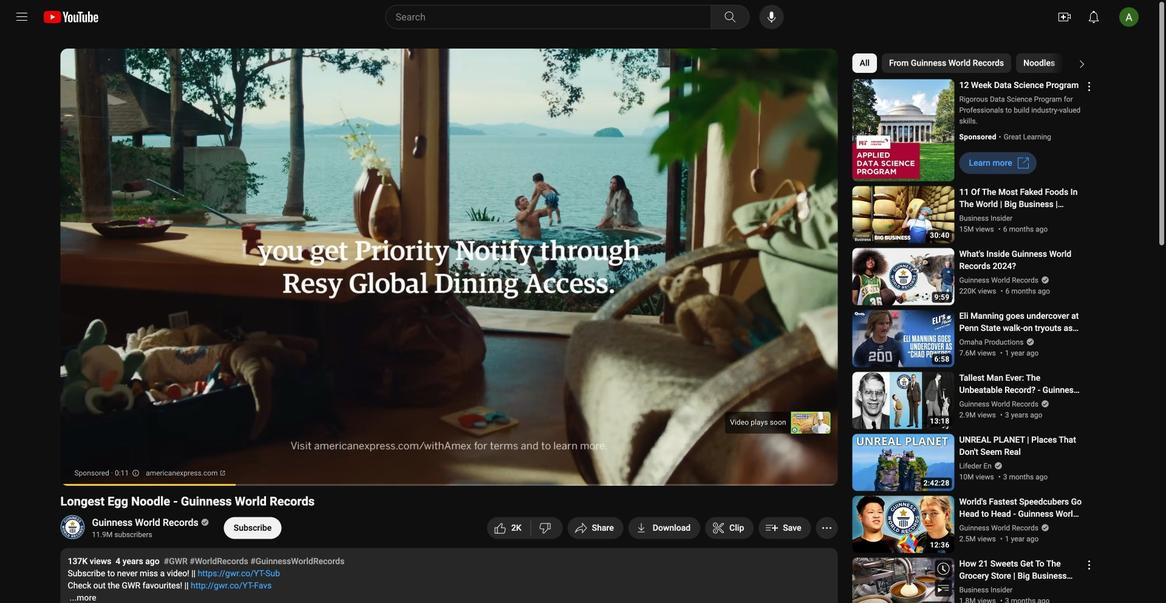 Task type: vqa. For each thing, say whether or not it's contained in the screenshot.
tab list
yes



Task type: locate. For each thing, give the bounding box(es) containing it.
verified image up 11.9 million subscribers element
[[198, 518, 209, 526]]

verified image down world's fastest speedcubers go head to head - guinness world records by guinness world records 2,547,897 views 1 year ago 12 minutes, 36 seconds element
[[1039, 524, 1049, 532]]

1 vertical spatial verified image
[[992, 462, 1003, 470]]

world's fastest speedcubers go head to head - guinness world records by guinness world records 2,547,897 views 1 year ago 12 minutes, 36 seconds element
[[959, 496, 1082, 520]]

verified image for world's fastest speedcubers go head to head - guinness world records by guinness world records 2,547,897 views 1 year ago 12 minutes, 36 seconds element
[[1039, 524, 1049, 532]]

verified image down "unreal planet | places that don't seem real by lifeder en 10,858,949 views 3 months ago 2 hours, 42 minutes" element
[[992, 462, 1003, 470]]

how 21 sweets get to the grocery store | big business marathon | business insider by business insider 1,864,471 views 3 months ago 2 hours, 44 minutes element
[[959, 558, 1082, 582]]

None search field
[[363, 5, 752, 29]]

13 minutes, 18 seconds element
[[930, 418, 950, 425]]

2 vertical spatial verified image
[[1039, 524, 1049, 532]]

2 vertical spatial verified image
[[198, 518, 209, 526]]

verified image down "eli manning goes undercover at penn state walk-on tryouts as "chad powers" by omaha productions 7,657,272 views 1 year ago 6 minutes, 58 seconds" element
[[1024, 338, 1035, 346]]

verified image
[[1024, 338, 1035, 346], [1039, 400, 1049, 408], [198, 518, 209, 526]]

11.9 million subscribers element
[[92, 529, 207, 540]]

0 horizontal spatial verified image
[[198, 518, 209, 526]]

1 vertical spatial verified image
[[1039, 400, 1049, 408]]

tallest man ever: the unbeatable record? - guinness world records by guinness world records 2,944,297 views 3 years ago 13 minutes, 18 seconds element
[[959, 372, 1082, 396]]

verified image down tallest man ever: the unbeatable record? - guinness world records by guinness world records 2,944,297 views 3 years ago 13 minutes, 18 seconds element
[[1039, 400, 1049, 408]]

unreal planet | places that don't seem real by lifeder en 10,858,949 views 3 months ago 2 hours, 42 minutes element
[[959, 434, 1082, 458]]

6 minutes, 58 seconds element
[[934, 356, 950, 363]]

None text field
[[969, 158, 1012, 168], [234, 523, 272, 533], [969, 158, 1012, 168], [234, 523, 272, 533]]

None text field
[[653, 523, 691, 533]]

verified image for "unreal planet | places that don't seem real by lifeder en 10,858,949 views 3 months ago 2 hours, 42 minutes" element
[[992, 462, 1003, 470]]

tab list
[[852, 49, 1166, 78]]

verified image
[[1039, 276, 1049, 284], [992, 462, 1003, 470], [1039, 524, 1049, 532]]

0 vertical spatial verified image
[[1024, 338, 1035, 346]]

0 vertical spatial verified image
[[1039, 276, 1049, 284]]

1 horizontal spatial verified image
[[1024, 338, 1035, 346]]

avatar image image
[[1119, 7, 1139, 27]]

2 horizontal spatial verified image
[[1039, 400, 1049, 408]]

verified image for what's inside guinness world records 2024? by guinness world records 220,048 views 6 months ago 9 minutes, 59 seconds element
[[1039, 276, 1049, 284]]

verified image down what's inside guinness world records 2024? by guinness world records 220,048 views 6 months ago 9 minutes, 59 seconds element
[[1039, 276, 1049, 284]]

verified image for "eli manning goes undercover at penn state walk-on tryouts as "chad powers" by omaha productions 7,657,272 views 1 year ago 6 minutes, 58 seconds" element
[[1024, 338, 1035, 346]]



Task type: describe. For each thing, give the bounding box(es) containing it.
youtube video player element
[[60, 49, 838, 486]]

what's inside guinness world records 2024? by guinness world records 220,048 views 6 months ago 9 minutes, 59 seconds element
[[959, 248, 1082, 272]]

sponsored image
[[959, 131, 1004, 142]]

9 minutes, 59 seconds element
[[934, 294, 950, 301]]

30 minutes, 40 seconds element
[[930, 232, 950, 239]]

Search text field
[[396, 9, 708, 25]]

12 minutes, 36 seconds element
[[930, 541, 950, 549]]

eli manning goes undercover at penn state walk-on tryouts as "chad powers" by omaha productions 7,657,272 views 1 year ago 6 minutes, 58 seconds element
[[959, 310, 1082, 334]]

2 hours, 42 minutes, 28 seconds element
[[924, 479, 950, 487]]

verified image for tallest man ever: the unbeatable record? - guinness world records by guinness world records 2,944,297 views 3 years ago 13 minutes, 18 seconds element
[[1039, 400, 1049, 408]]

seek slider slider
[[68, 448, 831, 460]]

my ad center image
[[132, 465, 140, 482]]

11 of the most faked foods in the world | big business | insider business by business insider 15,030,241 views 6 months ago 30 minutes element
[[959, 186, 1082, 210]]



